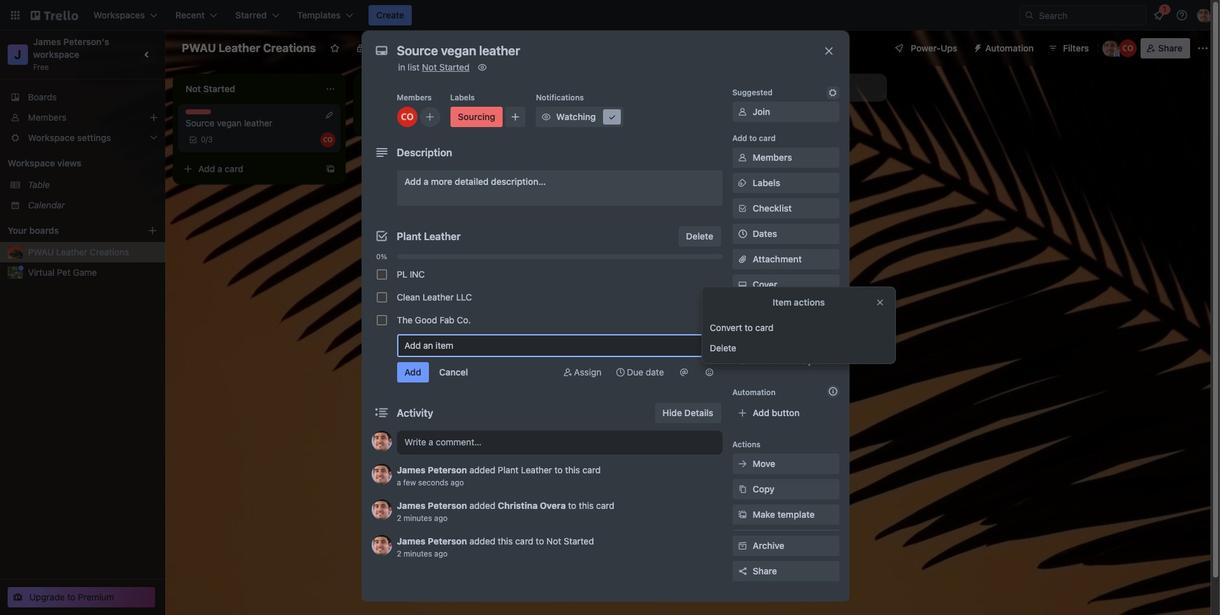 Task type: locate. For each thing, give the bounding box(es) containing it.
sm image inside the make template link
[[736, 509, 749, 521]]

2 horizontal spatial power-
[[911, 43, 941, 53]]

board link
[[410, 38, 464, 58]]

labels
[[450, 93, 475, 102], [753, 177, 780, 188]]

1 vertical spatial delete
[[710, 343, 737, 353]]

members down "add to card"
[[753, 152, 792, 163]]

started
[[439, 62, 470, 72], [564, 536, 594, 547]]

peterson inside the james peterson added christina overa to this card 2 minutes ago
[[428, 500, 467, 511]]

minutes inside james peterson added this card to not started 2 minutes ago
[[404, 549, 432, 559]]

0 horizontal spatial started
[[439, 62, 470, 72]]

2 peterson from the top
[[428, 500, 467, 511]]

christina overa (christinaovera) image down search field
[[1119, 39, 1137, 57]]

Search field
[[1035, 6, 1146, 25]]

1 vertical spatial 2 minutes ago link
[[397, 549, 448, 559]]

add down convert to card
[[753, 355, 770, 366]]

christina overa (christinaovera) image down edit card image
[[320, 132, 336, 147]]

1 vertical spatial members link
[[733, 147, 839, 168]]

sm image down "add to card"
[[736, 151, 749, 164]]

delete button
[[702, 338, 896, 359]]

calendar
[[28, 200, 65, 210]]

ups inside add power-ups link
[[802, 355, 819, 366]]

ago for added
[[434, 514, 448, 523]]

1 vertical spatial labels
[[753, 177, 780, 188]]

labels down not started link
[[450, 93, 475, 102]]

2 minutes from the top
[[404, 549, 432, 559]]

2 vertical spatial james peterson (jamespeterson93) image
[[372, 535, 392, 556]]

1 horizontal spatial plant
[[498, 465, 519, 475]]

2 inside james peterson added this card to not started 2 minutes ago
[[397, 549, 402, 559]]

0 horizontal spatial members link
[[0, 107, 165, 128]]

sm image
[[968, 38, 986, 56], [606, 111, 619, 123], [736, 177, 749, 189], [736, 278, 749, 291], [736, 483, 749, 496], [736, 540, 749, 552]]

convert
[[710, 322, 742, 333]]

add power-ups link
[[733, 351, 839, 371]]

james inside james peterson added plant leather to this card a few seconds ago
[[397, 465, 426, 475]]

1 horizontal spatial christina overa (christinaovera) image
[[1119, 39, 1137, 57]]

date
[[646, 367, 664, 378]]

0 vertical spatial ups
[[941, 43, 958, 53]]

add a more detailed description…
[[405, 176, 546, 187]]

leather inside james peterson added plant leather to this card a few seconds ago
[[521, 465, 552, 475]]

creations left star or unstar board image
[[263, 41, 316, 55]]

move link
[[733, 454, 839, 474]]

more
[[431, 176, 453, 187]]

sm image right assign
[[614, 366, 627, 379]]

added inside james peterson added this card to not started 2 minutes ago
[[470, 536, 496, 547]]

dates
[[753, 228, 777, 239]]

to inside button
[[745, 322, 753, 333]]

a left add members to card image
[[398, 115, 403, 126]]

to down overa
[[536, 536, 544, 547]]

0 horizontal spatial members
[[28, 112, 66, 123]]

pwau leather creations inside board name text field
[[182, 41, 316, 55]]

added for added
[[470, 500, 496, 511]]

0 vertical spatial pwau leather creations
[[182, 41, 316, 55]]

pet
[[57, 267, 71, 278]]

color: bold red, title: "sourcing" element
[[450, 107, 503, 127], [186, 109, 218, 119]]

None text field
[[391, 39, 810, 62]]

this inside james peterson added plant leather to this card a few seconds ago
[[565, 465, 580, 475]]

minutes inside the james peterson added christina overa to this card 2 minutes ago
[[404, 514, 432, 523]]

james inside james peterson added this card to not started 2 minutes ago
[[397, 536, 426, 547]]

archive link
[[733, 536, 839, 556]]

share left show menu image
[[1159, 43, 1183, 53]]

add a card button down source vegan leather link
[[178, 159, 320, 179]]

0 horizontal spatial power-ups
[[733, 337, 774, 346]]

None submit
[[397, 362, 429, 383]]

add board image
[[147, 226, 158, 236]]

to
[[750, 133, 757, 143], [745, 322, 753, 333], [555, 465, 563, 475], [568, 500, 577, 511], [536, 536, 544, 547], [67, 592, 75, 603]]

1 horizontal spatial power-ups
[[911, 43, 958, 53]]

0 vertical spatial creations
[[263, 41, 316, 55]]

another
[[757, 82, 789, 93]]

sm image inside labels link
[[736, 177, 749, 189]]

customize views image
[[471, 42, 483, 55]]

add down suggested
[[733, 133, 748, 143]]

1 vertical spatial pwau
[[28, 247, 54, 257]]

2 vertical spatial ago
[[434, 549, 448, 559]]

llc
[[456, 292, 472, 303]]

1 horizontal spatial creations
[[263, 41, 316, 55]]

sm image
[[476, 61, 489, 74], [827, 86, 839, 99], [736, 106, 749, 118], [540, 111, 553, 123], [736, 151, 749, 164], [736, 202, 749, 215], [562, 366, 574, 379], [614, 366, 627, 379], [678, 366, 691, 379], [703, 366, 716, 379], [736, 458, 749, 470], [736, 509, 749, 521]]

description…
[[491, 176, 546, 187]]

0 vertical spatial share button
[[1141, 38, 1191, 58]]

added down james peterson added plant leather to this card a few seconds ago
[[470, 500, 496, 511]]

this right overa
[[579, 500, 594, 511]]

table
[[28, 179, 50, 190]]

delete
[[686, 231, 714, 242], [710, 343, 737, 353]]

automation
[[986, 43, 1034, 53], [733, 388, 776, 397]]

a for the right add a card button
[[579, 115, 583, 126]]

0 vertical spatial this
[[565, 465, 580, 475]]

j link
[[8, 44, 28, 65]]

2 vertical spatial ups
[[802, 355, 819, 366]]

list right 'another'
[[791, 82, 804, 93]]

to right convert
[[745, 322, 753, 333]]

0 vertical spatial members
[[397, 93, 432, 102]]

cover link
[[733, 275, 839, 295]]

star or unstar board image
[[330, 43, 340, 53]]

peterson for added
[[428, 500, 467, 511]]

1 horizontal spatial pwau leather creations
[[182, 41, 316, 55]]

a down notifications
[[579, 115, 583, 126]]

0 horizontal spatial share
[[753, 566, 777, 577]]

leather inside board name text field
[[219, 41, 260, 55]]

cover
[[753, 279, 778, 290]]

2 2 from the top
[[397, 549, 402, 559]]

create from template… image
[[325, 164, 336, 174]]

pl inc
[[397, 269, 425, 280]]

1 vertical spatial this
[[579, 500, 594, 511]]

peterson
[[428, 465, 467, 475], [428, 500, 467, 511], [428, 536, 467, 547]]

james inside james peterson's workspace free
[[33, 36, 61, 47]]

this down "write a comment" text field in the bottom of the page
[[565, 465, 580, 475]]

sm image inside automation button
[[968, 38, 986, 56]]

0 horizontal spatial share button
[[733, 561, 839, 582]]

delete for delete link
[[686, 231, 714, 242]]

james peterson (jamespeterson93) image
[[1103, 39, 1120, 57], [372, 464, 392, 484], [372, 535, 392, 556]]

sm image inside "archive" link
[[736, 540, 749, 552]]

ups up add power-ups
[[759, 337, 774, 346]]

sm image inside copy link
[[736, 483, 749, 496]]

0 horizontal spatial add a card button
[[178, 159, 320, 179]]

2 inside the james peterson added christina overa to this card 2 minutes ago
[[397, 514, 402, 523]]

calendar link
[[28, 199, 158, 212]]

2 vertical spatial james peterson (jamespeterson93) image
[[372, 500, 392, 520]]

a few seconds ago link
[[397, 478, 464, 488]]

actions
[[794, 297, 825, 308]]

sourcing for sourcing source vegan leather
[[186, 109, 218, 119]]

sm image down notifications
[[540, 111, 553, 123]]

0 vertical spatial 2 minutes ago link
[[397, 514, 448, 523]]

clean
[[397, 292, 420, 303]]

automation up add button
[[733, 388, 776, 397]]

sm image right power-ups "button"
[[968, 38, 986, 56]]

ago inside james peterson added this card to not started 2 minutes ago
[[434, 549, 448, 559]]

premium
[[78, 592, 114, 603]]

make template
[[753, 509, 815, 520]]

1 peterson from the top
[[428, 465, 467, 475]]

1 added from the top
[[470, 465, 496, 475]]

hide details link
[[655, 403, 721, 423]]

0 horizontal spatial automation
[[733, 388, 776, 397]]

james peterson (jamespeterson93) image
[[1198, 8, 1213, 23], [372, 431, 392, 451], [372, 500, 392, 520]]

0 vertical spatial power-
[[911, 43, 941, 53]]

sm image left archive
[[736, 540, 749, 552]]

members up christina overa (christinaovera) icon
[[397, 93, 432, 102]]

share for the leftmost the share button
[[753, 566, 777, 577]]

Add an item text field
[[397, 334, 722, 357]]

add a card button
[[359, 111, 501, 131], [539, 111, 681, 131], [178, 159, 320, 179]]

sm image left "cover"
[[736, 278, 749, 291]]

members link down boards
[[0, 107, 165, 128]]

started down board
[[439, 62, 470, 72]]

PL INC checkbox
[[377, 270, 387, 280]]

sm image inside cover link
[[736, 278, 749, 291]]

0 vertical spatial delete
[[686, 231, 714, 242]]

assign
[[574, 367, 602, 378]]

share button down "archive" link in the right bottom of the page
[[733, 561, 839, 582]]

to right upgrade
[[67, 592, 75, 603]]

power-ups inside "button"
[[911, 43, 958, 53]]

1 horizontal spatial add a card
[[379, 115, 424, 126]]

sm image down actions
[[736, 458, 749, 470]]

sourcing up "0"
[[186, 109, 218, 119]]

checklist
[[753, 203, 792, 214]]

share down archive
[[753, 566, 777, 577]]

automation inside button
[[986, 43, 1034, 53]]

added inside james peterson added plant leather to this card a few seconds ago
[[470, 465, 496, 475]]

0 vertical spatial ago
[[451, 478, 464, 488]]

3 added from the top
[[470, 536, 496, 547]]

1 vertical spatial christina overa (christinaovera) image
[[320, 132, 336, 147]]

sm image right date
[[678, 366, 691, 379]]

labels up checklist
[[753, 177, 780, 188]]

1 minutes from the top
[[404, 514, 432, 523]]

source vegan leather link
[[186, 117, 333, 130]]

upgrade to premium
[[29, 592, 114, 603]]

1 vertical spatial list
[[791, 82, 804, 93]]

1 horizontal spatial sourcing
[[458, 111, 495, 122]]

actions
[[733, 440, 761, 449]]

to down "write a comment" text field in the bottom of the page
[[555, 465, 563, 475]]

james peterson added plant leather to this card a few seconds ago
[[397, 465, 601, 488]]

0 horizontal spatial plant
[[397, 231, 422, 242]]

sm image for labels
[[736, 177, 749, 189]]

1 vertical spatial james peterson (jamespeterson93) image
[[372, 464, 392, 484]]

due
[[627, 367, 644, 378]]

ups down convert to card button
[[802, 355, 819, 366]]

1 2 minutes ago link from the top
[[397, 514, 448, 523]]

add down notifications
[[559, 115, 576, 126]]

1 vertical spatial share
[[753, 566, 777, 577]]

to inside james peterson added plant leather to this card a few seconds ago
[[555, 465, 563, 475]]

peterson inside james peterson added plant leather to this card a few seconds ago
[[428, 465, 467, 475]]

0 horizontal spatial not
[[422, 62, 437, 72]]

this inside the james peterson added christina overa to this card 2 minutes ago
[[579, 500, 594, 511]]

1 horizontal spatial list
[[791, 82, 804, 93]]

share button down the "1 notification" image
[[1141, 38, 1191, 58]]

a down vegan
[[217, 163, 222, 174]]

add a card button for create from template… image
[[359, 111, 501, 131]]

christina overa (christinaovera) image
[[1119, 39, 1137, 57], [320, 132, 336, 147]]

this down the james peterson added christina overa to this card 2 minutes ago
[[498, 536, 513, 547]]

add left button
[[753, 407, 770, 418]]

sm image down "add to card"
[[736, 177, 749, 189]]

2 for added this card to not started
[[397, 549, 402, 559]]

members link up labels link
[[733, 147, 839, 168]]

james peterson added this card to not started 2 minutes ago
[[397, 536, 594, 559]]

your boards
[[8, 225, 59, 236]]

a left few
[[397, 478, 401, 488]]

minutes for added this card to not started
[[404, 549, 432, 559]]

share for rightmost the share button
[[1159, 43, 1183, 53]]

in
[[398, 62, 405, 72]]

2 minutes ago link
[[397, 514, 448, 523], [397, 549, 448, 559]]

join
[[753, 106, 771, 117]]

co.
[[457, 315, 471, 325]]

to inside james peterson added this card to not started 2 minutes ago
[[536, 536, 544, 547]]

1 vertical spatial 2
[[397, 549, 402, 559]]

a
[[398, 115, 403, 126], [579, 115, 583, 126], [217, 163, 222, 174], [424, 176, 429, 187], [397, 478, 401, 488]]

1 vertical spatial members
[[28, 112, 66, 123]]

add a card button down notifications
[[539, 111, 681, 131]]

add
[[737, 82, 754, 93], [379, 115, 396, 126], [559, 115, 576, 126], [733, 133, 748, 143], [198, 163, 215, 174], [405, 176, 421, 187], [753, 355, 770, 366], [753, 407, 770, 418]]

james inside the james peterson added christina overa to this card 2 minutes ago
[[397, 500, 426, 511]]

ups left automation button
[[941, 43, 958, 53]]

inc
[[410, 269, 425, 280]]

plant up pl inc in the left of the page
[[397, 231, 422, 242]]

0 horizontal spatial sourcing
[[186, 109, 218, 119]]

1 horizontal spatial pwau
[[182, 41, 216, 55]]

card inside james peterson added this card to not started 2 minutes ago
[[515, 536, 534, 547]]

0 horizontal spatial add a card
[[198, 163, 243, 174]]

boards link
[[0, 87, 165, 107]]

cancel link
[[432, 362, 476, 383]]

sm image for cover
[[736, 278, 749, 291]]

fab
[[440, 315, 455, 325]]

add power-ups
[[753, 355, 819, 366]]

power-
[[911, 43, 941, 53], [733, 337, 759, 346], [772, 355, 802, 366]]

sm image right watching
[[606, 111, 619, 123]]

convert to card button
[[702, 318, 896, 338]]

2 2 minutes ago link from the top
[[397, 549, 448, 559]]

0 horizontal spatial power-
[[733, 337, 759, 346]]

sm image down add an item text box
[[562, 366, 574, 379]]

filters
[[1063, 43, 1089, 53]]

a for create from template… icon's add a card button
[[217, 163, 222, 174]]

power-ups
[[911, 43, 958, 53], [733, 337, 774, 346]]

added for added plant leather to this card
[[470, 465, 496, 475]]

peterson inside james peterson added this card to not started 2 minutes ago
[[428, 536, 467, 547]]

color: bold red, title: "sourcing" element left create from template… image
[[450, 107, 503, 127]]

james for christina
[[397, 500, 426, 511]]

add inside 'button'
[[753, 407, 770, 418]]

added down the james peterson added christina overa to this card 2 minutes ago
[[470, 536, 496, 547]]

sm image left checklist
[[736, 202, 749, 215]]

add left christina overa (christinaovera) icon
[[379, 115, 396, 126]]

0 vertical spatial pwau
[[182, 41, 216, 55]]

1 2 from the top
[[397, 514, 402, 523]]

0
[[201, 135, 206, 144]]

sm image inside "assign" link
[[562, 366, 574, 379]]

0 horizontal spatial ups
[[759, 337, 774, 346]]

share button
[[1141, 38, 1191, 58], [733, 561, 839, 582]]

0 vertical spatial labels
[[450, 93, 475, 102]]

pwau inside board name text field
[[182, 41, 216, 55]]

good
[[415, 315, 437, 325]]

added inside the james peterson added christina overa to this card 2 minutes ago
[[470, 500, 496, 511]]

creations inside board name text field
[[263, 41, 316, 55]]

0 vertical spatial minutes
[[404, 514, 432, 523]]

1 horizontal spatial not
[[547, 536, 561, 547]]

cancel
[[439, 367, 468, 378]]

sourcing inside sourcing source vegan leather
[[186, 109, 218, 119]]

sm image up join link
[[827, 86, 839, 99]]

automation down search icon
[[986, 43, 1034, 53]]

few
[[403, 478, 416, 488]]

sm image for copy
[[736, 483, 749, 496]]

to down "join" at top
[[750, 133, 757, 143]]

creations up virtual pet game link
[[90, 247, 129, 257]]

1 horizontal spatial labels
[[753, 177, 780, 188]]

1 horizontal spatial started
[[564, 536, 594, 547]]

3 peterson from the top
[[428, 536, 467, 547]]

1 vertical spatial share button
[[733, 561, 839, 582]]

to right overa
[[568, 500, 577, 511]]

add a card down the '3' at the left
[[198, 163, 243, 174]]

james for free
[[33, 36, 61, 47]]

delete inside button
[[710, 343, 737, 353]]

add button
[[753, 407, 800, 418]]

sm image inside watching button
[[540, 111, 553, 123]]

0 vertical spatial 2
[[397, 514, 402, 523]]

add a card button up description
[[359, 111, 501, 131]]

2 horizontal spatial add a card
[[559, 115, 605, 126]]

added up the james peterson added christina overa to this card 2 minutes ago
[[470, 465, 496, 475]]

add a card button for create from template… icon
[[178, 159, 320, 179]]

add a card down notifications
[[559, 115, 605, 126]]

sourcing left create from template… image
[[458, 111, 495, 122]]

james for plant
[[397, 465, 426, 475]]

0 vertical spatial peterson
[[428, 465, 467, 475]]

started down overa
[[564, 536, 594, 547]]

list right in
[[408, 62, 420, 72]]

plant up christina
[[498, 465, 519, 475]]

this for overa
[[579, 500, 594, 511]]

members down boards
[[28, 112, 66, 123]]

The Good Fab Co. checkbox
[[377, 315, 387, 325]]

add left 'more' on the left of the page
[[405, 176, 421, 187]]

not inside james peterson added this card to not started 2 minutes ago
[[547, 536, 561, 547]]

color: bold red, title: "sourcing" element up "0"
[[186, 109, 218, 119]]

1 horizontal spatial ups
[[802, 355, 819, 366]]

1 horizontal spatial power-
[[772, 355, 802, 366]]

private
[[371, 43, 400, 53]]

2 horizontal spatial ups
[[941, 43, 958, 53]]

sm image left make
[[736, 509, 749, 521]]

2 added from the top
[[470, 500, 496, 511]]

1 vertical spatial not
[[547, 536, 561, 547]]

sm image inside move link
[[736, 458, 749, 470]]

1 vertical spatial pwau leather creations
[[28, 247, 129, 257]]

2 vertical spatial peterson
[[428, 536, 467, 547]]

1 vertical spatial minutes
[[404, 549, 432, 559]]

0 horizontal spatial color: bold red, title: "sourcing" element
[[186, 109, 218, 119]]

james
[[33, 36, 61, 47], [397, 465, 426, 475], [397, 500, 426, 511], [397, 536, 426, 547]]

add a card left add members to card image
[[379, 115, 424, 126]]

sourcing for sourcing
[[458, 111, 495, 122]]

members link
[[0, 107, 165, 128], [733, 147, 839, 168]]

sm image for archive
[[736, 540, 749, 552]]

2 vertical spatial this
[[498, 536, 513, 547]]

not down overa
[[547, 536, 561, 547]]

sourcing
[[186, 109, 218, 119], [458, 111, 495, 122]]

pwau leather creations
[[182, 41, 316, 55], [28, 247, 129, 257]]

0 vertical spatial automation
[[986, 43, 1034, 53]]

not down board link
[[422, 62, 437, 72]]

ago inside the james peterson added christina overa to this card 2 minutes ago
[[434, 514, 448, 523]]

Clean Leather LLC checkbox
[[377, 292, 387, 303]]

list
[[408, 62, 420, 72], [791, 82, 804, 93]]

0 horizontal spatial creations
[[90, 247, 129, 257]]

sm image left "join" at top
[[736, 106, 749, 118]]

james for this
[[397, 536, 426, 547]]

1 horizontal spatial automation
[[986, 43, 1034, 53]]

custom
[[753, 304, 786, 315]]

1 vertical spatial plant
[[498, 465, 519, 475]]

0 horizontal spatial labels
[[450, 93, 475, 102]]

this for leather
[[565, 465, 580, 475]]

create
[[376, 10, 404, 20]]

Write a comment text field
[[397, 431, 722, 454]]

add a card for the right add a card button
[[559, 115, 605, 126]]

plant leather group
[[372, 263, 722, 332]]

1 horizontal spatial share
[[1159, 43, 1183, 53]]

2 vertical spatial added
[[470, 536, 496, 547]]

0 horizontal spatial christina overa (christinaovera) image
[[320, 132, 336, 147]]

add button button
[[733, 403, 839, 423]]

the good fab co.
[[397, 315, 471, 325]]

1 horizontal spatial add a card button
[[359, 111, 501, 131]]

0 vertical spatial added
[[470, 465, 496, 475]]

0 horizontal spatial list
[[408, 62, 420, 72]]

1 vertical spatial power-ups
[[733, 337, 774, 346]]

overa
[[540, 500, 566, 511]]

0 vertical spatial share
[[1159, 43, 1183, 53]]

sm image down customize views "icon"
[[476, 61, 489, 74]]

hide details
[[663, 407, 714, 418]]

ago
[[451, 478, 464, 488], [434, 514, 448, 523], [434, 549, 448, 559]]

sm image left copy
[[736, 483, 749, 496]]

1 vertical spatial ago
[[434, 514, 448, 523]]

0 vertical spatial list
[[408, 62, 420, 72]]

james peterson (jamespeterson93) image for added this card to not started
[[372, 535, 392, 556]]



Task type: describe. For each thing, give the bounding box(es) containing it.
a inside james peterson added plant leather to this card a few seconds ago
[[397, 478, 401, 488]]

peterson for added this card to not started
[[428, 536, 467, 547]]

0%
[[376, 252, 387, 261]]

game
[[73, 267, 97, 278]]

a left 'more' on the left of the page
[[424, 176, 429, 187]]

filters button
[[1044, 38, 1093, 58]]

0 vertical spatial members link
[[0, 107, 165, 128]]

1 vertical spatial creations
[[90, 247, 129, 257]]

upgrade to premium link
[[8, 587, 155, 608]]

power-ups button
[[886, 38, 965, 58]]

boards
[[28, 92, 57, 102]]

james peterson's workspace link
[[33, 36, 112, 60]]

source
[[186, 118, 214, 128]]

sm image inside due date link
[[614, 366, 627, 379]]

attachment
[[753, 254, 802, 264]]

private button
[[348, 38, 408, 58]]

copy link
[[733, 479, 839, 500]]

delete for delete button in the right bottom of the page
[[710, 343, 737, 353]]

board
[[432, 43, 457, 53]]

virtual pet game link
[[28, 266, 158, 279]]

christina
[[498, 500, 538, 511]]

2 minutes ago link for added
[[397, 514, 448, 523]]

create button
[[369, 5, 412, 25]]

show menu image
[[1197, 42, 1210, 55]]

christina overa (christinaovera) image
[[397, 107, 417, 127]]

add a card for create from template… icon's add a card button
[[198, 163, 243, 174]]

delete link
[[679, 226, 721, 247]]

make template link
[[733, 505, 839, 525]]

dates button
[[733, 224, 839, 244]]

0 vertical spatial started
[[439, 62, 470, 72]]

1 notification image
[[1152, 8, 1167, 23]]

copy
[[753, 484, 775, 495]]

archive
[[753, 540, 785, 551]]

plant inside james peterson added plant leather to this card a few seconds ago
[[498, 465, 519, 475]]

add members to card image
[[425, 111, 435, 123]]

leather inside the pwau leather creations link
[[56, 247, 87, 257]]

activity
[[397, 407, 433, 419]]

ups inside power-ups "button"
[[941, 43, 958, 53]]

1 horizontal spatial share button
[[1141, 38, 1191, 58]]

sm image for automation
[[968, 38, 986, 56]]

free
[[33, 62, 49, 72]]

vegan
[[217, 118, 242, 128]]

notifications
[[536, 93, 584, 102]]

james peterson added christina overa to this card 2 minutes ago
[[397, 500, 615, 523]]

1 horizontal spatial members
[[397, 93, 432, 102]]

0 vertical spatial plant
[[397, 231, 422, 242]]

sm image inside join link
[[736, 106, 749, 118]]

0 horizontal spatial pwau leather creations
[[28, 247, 129, 257]]

2 for added
[[397, 514, 402, 523]]

labels link
[[733, 173, 839, 193]]

add left 'another'
[[737, 82, 754, 93]]

in list not started
[[398, 62, 470, 72]]

minutes for added
[[404, 514, 432, 523]]

detailed
[[455, 176, 489, 187]]

fields
[[788, 304, 813, 315]]

close popover image
[[875, 297, 885, 308]]

primary element
[[0, 0, 1220, 31]]

0 vertical spatial christina overa (christinaovera) image
[[1119, 39, 1137, 57]]

peterson for added plant leather to this card
[[428, 465, 467, 475]]

make
[[753, 509, 775, 520]]

not started link
[[422, 62, 470, 72]]

card inside the james peterson added christina overa to this card 2 minutes ago
[[596, 500, 615, 511]]

move
[[753, 458, 776, 469]]

edit card image
[[324, 110, 334, 120]]

template
[[778, 509, 815, 520]]

1 vertical spatial james peterson (jamespeterson93) image
[[372, 431, 392, 451]]

0 / 3
[[201, 135, 213, 144]]

assign link
[[556, 362, 607, 383]]

power- inside "button"
[[911, 43, 941, 53]]

plant leather
[[397, 231, 461, 242]]

james peterson's workspace free
[[33, 36, 112, 72]]

leather
[[244, 118, 273, 128]]

item actions
[[773, 297, 825, 308]]

your boards with 2 items element
[[8, 223, 128, 238]]

to inside the james peterson added christina overa to this card 2 minutes ago
[[568, 500, 577, 511]]

3
[[208, 135, 213, 144]]

peterson's
[[63, 36, 109, 47]]

2 horizontal spatial add a card button
[[539, 111, 681, 131]]

add a card for create from template… image's add a card button
[[379, 115, 424, 126]]

the
[[397, 315, 413, 325]]

seconds
[[418, 478, 449, 488]]

2 horizontal spatial members
[[753, 152, 792, 163]]

leather inside plant leather group
[[423, 292, 454, 303]]

views
[[57, 158, 81, 168]]

ago for added this card to not started
[[434, 549, 448, 559]]

boards
[[29, 225, 59, 236]]

1 vertical spatial ups
[[759, 337, 774, 346]]

1 horizontal spatial color: bold red, title: "sourcing" element
[[450, 107, 503, 127]]

this inside james peterson added this card to not started 2 minutes ago
[[498, 536, 513, 547]]

add a more detailed description… link
[[397, 170, 722, 206]]

added for added this card to not started
[[470, 536, 496, 547]]

0 vertical spatial james peterson (jamespeterson93) image
[[1103, 39, 1120, 57]]

card inside james peterson added plant leather to this card a few seconds ago
[[583, 465, 601, 475]]

a for create from template… image's add a card button
[[398, 115, 403, 126]]

convert to card
[[710, 322, 774, 333]]

james peterson (jamespeterson93) image inside primary element
[[1198, 8, 1213, 23]]

workspace
[[33, 49, 79, 60]]

list inside button
[[791, 82, 804, 93]]

add another list button
[[714, 74, 887, 102]]

ago inside james peterson added plant leather to this card a few seconds ago
[[451, 478, 464, 488]]

sourcing source vegan leather
[[186, 109, 273, 128]]

details
[[685, 407, 714, 418]]

due date link
[[609, 362, 670, 383]]

sm image up details
[[703, 366, 716, 379]]

workspace views
[[8, 158, 81, 168]]

your
[[8, 225, 27, 236]]

started inside james peterson added this card to not started 2 minutes ago
[[564, 536, 594, 547]]

sm image inside checklist "link"
[[736, 202, 749, 215]]

custom fields
[[753, 304, 813, 315]]

create from template… image
[[506, 116, 516, 126]]

hide
[[663, 407, 682, 418]]

item
[[773, 297, 792, 308]]

table link
[[28, 179, 158, 191]]

pwau leather creations link
[[28, 246, 158, 259]]

due date
[[627, 367, 664, 378]]

Board name text field
[[175, 38, 322, 58]]

add another list
[[737, 82, 804, 93]]

watching
[[556, 111, 596, 122]]

1 vertical spatial power-
[[733, 337, 759, 346]]

1 vertical spatial automation
[[733, 388, 776, 397]]

virtual pet game
[[28, 267, 97, 278]]

2 minutes ago link for added this card to not started
[[397, 549, 448, 559]]

james peterson (jamespeterson93) image for added plant leather to this card
[[372, 464, 392, 484]]

custom fields button
[[733, 304, 839, 317]]

upgrade
[[29, 592, 65, 603]]

open information menu image
[[1176, 9, 1189, 22]]

2 vertical spatial power-
[[772, 355, 802, 366]]

add down 0 / 3
[[198, 163, 215, 174]]

search image
[[1025, 10, 1035, 20]]

button
[[772, 407, 800, 418]]

add to card
[[733, 133, 776, 143]]

0 horizontal spatial pwau
[[28, 247, 54, 257]]

description
[[397, 147, 452, 158]]

sm image inside watching button
[[606, 111, 619, 123]]

pl
[[397, 269, 407, 280]]



Task type: vqa. For each thing, say whether or not it's contained in the screenshot.
Cancel icon
no



